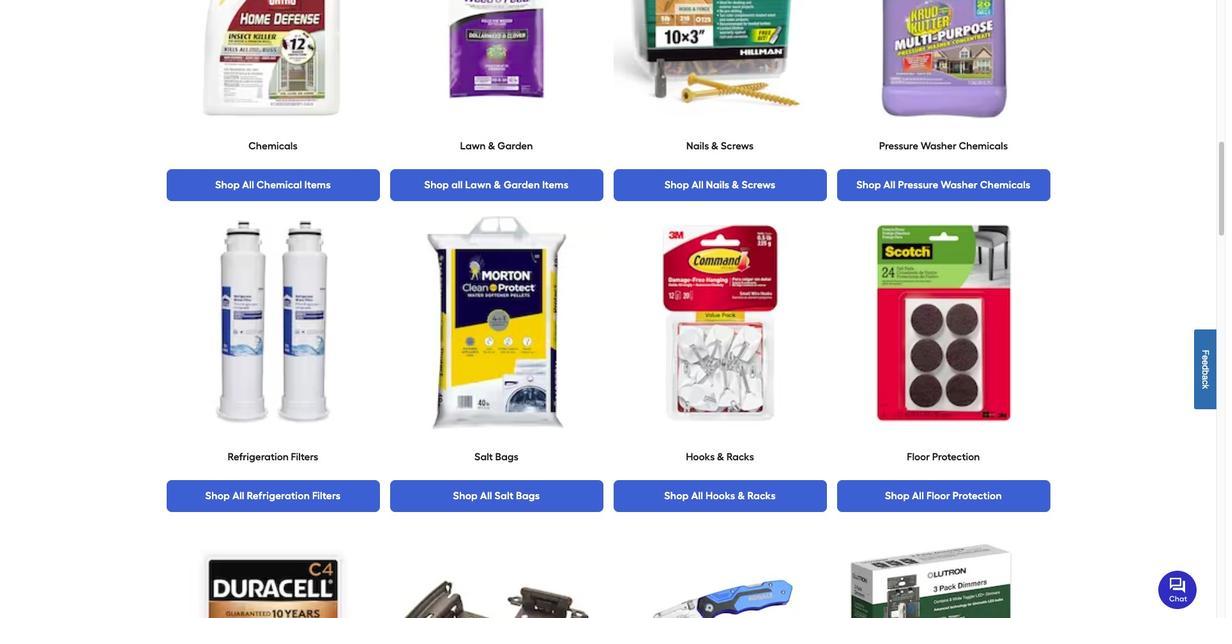 Task type: describe. For each thing, give the bounding box(es) containing it.
all
[[452, 179, 463, 191]]

c
[[1201, 380, 1212, 385]]

shop all floor protection
[[886, 490, 1003, 502]]

items inside shop all chemical items button
[[305, 179, 331, 191]]

k
[[1201, 385, 1212, 389]]

0 vertical spatial bags
[[496, 451, 519, 463]]

nails inside shop all nails & screws button
[[706, 179, 730, 191]]

shop for shop all floor protection
[[886, 490, 910, 502]]

lawn & garden
[[460, 140, 533, 152]]

2 e from the top
[[1201, 360, 1212, 365]]

shop for shop all pressure washer chemicals
[[857, 179, 882, 191]]

shop all hooks & racks
[[665, 490, 776, 502]]

shop all nails & screws
[[665, 179, 776, 191]]

0 vertical spatial nails
[[687, 140, 709, 152]]

salt bags
[[475, 451, 519, 463]]

& up the shop all nails & screws
[[712, 140, 719, 152]]

& up 'shop all lawn & garden items'
[[488, 140, 496, 152]]

floor protection
[[908, 451, 981, 463]]

0 horizontal spatial salt
[[475, 451, 493, 463]]

shop for shop all chemical items
[[215, 179, 240, 191]]

shop all floor protection button
[[837, 481, 1051, 512]]

0 vertical spatial washer
[[921, 140, 957, 152]]

refrigeration filters
[[228, 451, 318, 463]]

chemicals inside button
[[981, 179, 1031, 191]]

all for chemical
[[242, 179, 254, 191]]

filters inside button
[[312, 490, 341, 502]]

all for pressure
[[884, 179, 896, 191]]

all for hooks
[[692, 490, 704, 502]]

chemical
[[257, 179, 302, 191]]

& down nails & screws
[[732, 179, 740, 191]]

b
[[1201, 370, 1212, 375]]

shop all salt bags button
[[390, 481, 604, 512]]

items inside shop all lawn & garden items button
[[543, 179, 569, 191]]

shop all chemical items
[[215, 179, 331, 191]]

pressure inside button
[[899, 179, 939, 191]]

f e e d b a c k
[[1201, 350, 1212, 389]]

floor inside button
[[927, 490, 951, 502]]

& up shop all hooks & racks at the bottom of page
[[718, 451, 725, 463]]

protection inside button
[[953, 490, 1003, 502]]

all for salt
[[480, 490, 492, 502]]

shop all pressure washer chemicals
[[857, 179, 1031, 191]]

shop all lawn & garden items button
[[390, 169, 604, 201]]

shop all nails & screws button
[[614, 169, 827, 201]]

chat invite button image
[[1159, 571, 1198, 610]]

all for nails
[[692, 179, 704, 191]]

shop all refrigeration filters
[[206, 490, 341, 502]]

screws inside button
[[742, 179, 776, 191]]

0 vertical spatial garden
[[498, 140, 533, 152]]



Task type: locate. For each thing, give the bounding box(es) containing it.
1 vertical spatial floor
[[927, 490, 951, 502]]

bags up shop all salt bags
[[496, 451, 519, 463]]

pressure up shop all pressure washer chemicals
[[880, 140, 919, 152]]

nails
[[687, 140, 709, 152], [706, 179, 730, 191]]

f e e d b a c k button
[[1195, 329, 1217, 409]]

0 vertical spatial racks
[[727, 451, 755, 463]]

refrigeration up shop all refrigeration filters
[[228, 451, 289, 463]]

refrigeration
[[228, 451, 289, 463], [247, 490, 310, 502]]

0 vertical spatial hooks
[[686, 451, 715, 463]]

e up b
[[1201, 360, 1212, 365]]

shop
[[215, 179, 240, 191], [425, 179, 449, 191], [665, 179, 690, 191], [857, 179, 882, 191], [206, 490, 230, 502], [453, 490, 478, 502], [665, 490, 689, 502], [886, 490, 910, 502]]

protection
[[933, 451, 981, 463], [953, 490, 1003, 502]]

lawn right all
[[465, 179, 492, 191]]

screws down nails & screws
[[742, 179, 776, 191]]

0 horizontal spatial items
[[305, 179, 331, 191]]

hooks & racks
[[686, 451, 755, 463]]

washer up shop all pressure washer chemicals
[[921, 140, 957, 152]]

hooks down hooks & racks
[[706, 490, 736, 502]]

shop for shop all nails & screws
[[665, 179, 690, 191]]

d
[[1201, 365, 1212, 370]]

2 items from the left
[[543, 179, 569, 191]]

floor
[[908, 451, 931, 463], [927, 490, 951, 502]]

1 vertical spatial lawn
[[465, 179, 492, 191]]

bags down salt bags on the bottom left
[[516, 490, 540, 502]]

all inside button
[[913, 490, 925, 502]]

racks inside button
[[748, 490, 776, 502]]

protection down floor protection
[[953, 490, 1003, 502]]

1 items from the left
[[305, 179, 331, 191]]

garden up 'shop all lawn & garden items'
[[498, 140, 533, 152]]

chemicals
[[249, 140, 298, 152], [959, 140, 1009, 152], [981, 179, 1031, 191]]

items
[[305, 179, 331, 191], [543, 179, 569, 191]]

lawn
[[460, 140, 486, 152], [465, 179, 492, 191]]

0 vertical spatial filters
[[291, 451, 318, 463]]

all for refrigeration
[[233, 490, 245, 502]]

1 horizontal spatial salt
[[495, 490, 514, 502]]

1 vertical spatial filters
[[312, 490, 341, 502]]

& down the lawn & garden
[[494, 179, 502, 191]]

shop all lawn & garden items
[[425, 179, 569, 191]]

0 vertical spatial floor
[[908, 451, 931, 463]]

salt
[[475, 451, 493, 463], [495, 490, 514, 502]]

1 vertical spatial refrigeration
[[247, 490, 310, 502]]

racks up shop all hooks & racks at the bottom of page
[[727, 451, 755, 463]]

1 e from the top
[[1201, 355, 1212, 360]]

hooks up shop all hooks & racks at the bottom of page
[[686, 451, 715, 463]]

e up d
[[1201, 355, 1212, 360]]

shop for shop all salt bags
[[453, 490, 478, 502]]

a
[[1201, 375, 1212, 380]]

racks
[[727, 451, 755, 463], [748, 490, 776, 502]]

pressure
[[880, 140, 919, 152], [899, 179, 939, 191]]

garden
[[498, 140, 533, 152], [504, 179, 540, 191]]

all
[[242, 179, 254, 191], [692, 179, 704, 191], [884, 179, 896, 191], [233, 490, 245, 502], [480, 490, 492, 502], [692, 490, 704, 502], [913, 490, 925, 502]]

1 vertical spatial nails
[[706, 179, 730, 191]]

bags
[[496, 451, 519, 463], [516, 490, 540, 502]]

washer
[[921, 140, 957, 152], [941, 179, 978, 191]]

shop for shop all hooks & racks
[[665, 490, 689, 502]]

&
[[488, 140, 496, 152], [712, 140, 719, 152], [494, 179, 502, 191], [732, 179, 740, 191], [718, 451, 725, 463], [738, 490, 746, 502]]

floor up shop all floor protection
[[908, 451, 931, 463]]

garden inside button
[[504, 179, 540, 191]]

washer down pressure washer chemicals
[[941, 179, 978, 191]]

0 vertical spatial salt
[[475, 451, 493, 463]]

floor down floor protection
[[927, 490, 951, 502]]

f
[[1201, 350, 1212, 355]]

shop all hooks & racks button
[[614, 481, 827, 512]]

1 vertical spatial washer
[[941, 179, 978, 191]]

1 horizontal spatial items
[[543, 179, 569, 191]]

shop inside button
[[886, 490, 910, 502]]

0 vertical spatial screws
[[721, 140, 754, 152]]

shop all salt bags
[[453, 490, 540, 502]]

screws
[[721, 140, 754, 152], [742, 179, 776, 191]]

pressure washer chemicals
[[880, 140, 1009, 152]]

salt down salt bags on the bottom left
[[495, 490, 514, 502]]

nails & screws
[[687, 140, 754, 152]]

filters
[[291, 451, 318, 463], [312, 490, 341, 502]]

image image
[[166, 0, 380, 119], [390, 0, 604, 119], [614, 0, 827, 119], [837, 0, 1051, 119], [166, 217, 380, 430], [390, 217, 604, 430], [614, 217, 827, 430], [837, 217, 1051, 430], [166, 528, 380, 619], [390, 528, 604, 619], [614, 528, 827, 619], [837, 528, 1051, 619]]

pressure down pressure washer chemicals
[[899, 179, 939, 191]]

lawn inside button
[[465, 179, 492, 191]]

shop for shop all lawn & garden items
[[425, 179, 449, 191]]

& down hooks & racks
[[738, 490, 746, 502]]

1 vertical spatial salt
[[495, 490, 514, 502]]

screws up the shop all nails & screws
[[721, 140, 754, 152]]

hooks
[[686, 451, 715, 463], [706, 490, 736, 502]]

hooks inside button
[[706, 490, 736, 502]]

racks down hooks & racks
[[748, 490, 776, 502]]

1 vertical spatial garden
[[504, 179, 540, 191]]

1 vertical spatial screws
[[742, 179, 776, 191]]

0 vertical spatial refrigeration
[[228, 451, 289, 463]]

shop all chemical items button
[[166, 169, 380, 201]]

shop for shop all refrigeration filters
[[206, 490, 230, 502]]

refrigeration down refrigeration filters
[[247, 490, 310, 502]]

1 vertical spatial protection
[[953, 490, 1003, 502]]

refrigeration inside button
[[247, 490, 310, 502]]

salt inside button
[[495, 490, 514, 502]]

lawn up all
[[460, 140, 486, 152]]

shop all refrigeration filters button
[[166, 481, 380, 512]]

all for floor
[[913, 490, 925, 502]]

0 vertical spatial protection
[[933, 451, 981, 463]]

bags inside shop all salt bags button
[[516, 490, 540, 502]]

1 vertical spatial hooks
[[706, 490, 736, 502]]

e
[[1201, 355, 1212, 360], [1201, 360, 1212, 365]]

salt up shop all salt bags
[[475, 451, 493, 463]]

garden down the lawn & garden
[[504, 179, 540, 191]]

1 vertical spatial bags
[[516, 490, 540, 502]]

0 vertical spatial pressure
[[880, 140, 919, 152]]

1 vertical spatial racks
[[748, 490, 776, 502]]

nails up the shop all nails & screws
[[687, 140, 709, 152]]

nails down nails & screws
[[706, 179, 730, 191]]

washer inside button
[[941, 179, 978, 191]]

protection up shop all floor protection
[[933, 451, 981, 463]]

0 vertical spatial lawn
[[460, 140, 486, 152]]

shop all pressure washer chemicals button
[[837, 169, 1051, 201]]

1 vertical spatial pressure
[[899, 179, 939, 191]]



Task type: vqa. For each thing, say whether or not it's contained in the screenshot.
Pros in the right of the page
no



